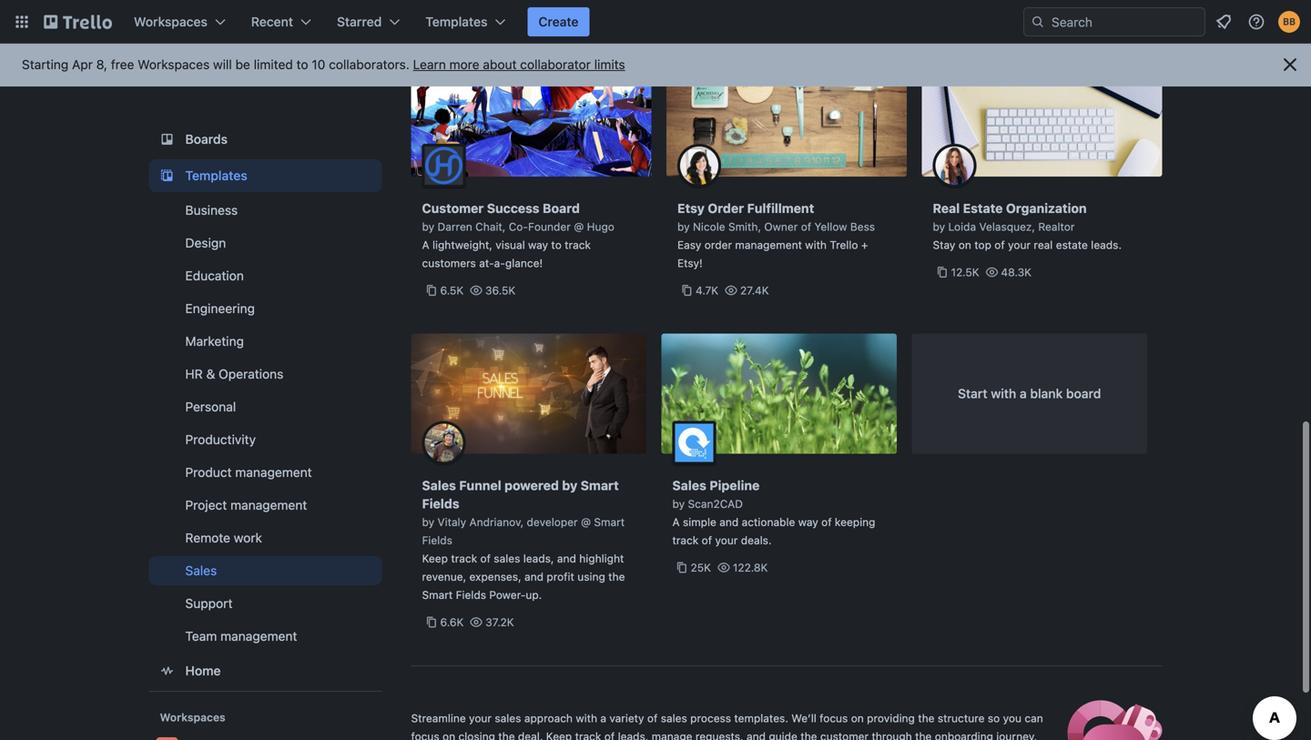Task type: locate. For each thing, give the bounding box(es) containing it.
customer
[[422, 201, 484, 216]]

0 vertical spatial keep
[[422, 552, 448, 565]]

sales up the manage
[[661, 712, 687, 725]]

way
[[528, 239, 548, 251], [798, 516, 818, 529]]

track up 'revenue,'
[[451, 552, 477, 565]]

open information menu image
[[1248, 13, 1266, 31]]

boards
[[185, 132, 228, 147]]

starred
[[337, 14, 382, 29]]

stay
[[933, 239, 956, 251]]

of left keeping
[[822, 516, 832, 529]]

2 vertical spatial with
[[576, 712, 597, 725]]

0 vertical spatial smart
[[581, 478, 619, 493]]

trello
[[830, 239, 858, 251]]

a left simple
[[673, 516, 680, 529]]

smart
[[581, 478, 619, 493], [594, 516, 625, 529], [422, 589, 453, 601]]

of left yellow
[[801, 220, 812, 233]]

of down variety
[[604, 730, 615, 740]]

leads, down variety
[[618, 730, 649, 740]]

focus down streamline
[[411, 730, 440, 740]]

a left blank
[[1020, 386, 1027, 401]]

+
[[861, 239, 868, 251]]

keep up 'revenue,'
[[422, 552, 448, 565]]

onboarding
[[935, 730, 994, 740]]

@ inside sales funnel powered by smart fields by vitaly andrianov, developer @ smart fields keep track of sales leads, and highlight revenue, expenses, and profit using the smart fields power-up.
[[581, 516, 591, 529]]

1 horizontal spatial templates
[[426, 14, 488, 29]]

templates up business
[[185, 168, 247, 183]]

1 horizontal spatial to
[[551, 239, 562, 251]]

product
[[185, 465, 232, 480]]

track inside sales pipeline by scan2cad a simple and actionable way of keeping track of your deals.
[[673, 534, 699, 547]]

power-
[[489, 589, 526, 601]]

management down product management link
[[230, 498, 307, 513]]

remote work
[[185, 530, 262, 545]]

the down we'll
[[801, 730, 817, 740]]

lightweight,
[[433, 239, 493, 251]]

chait,
[[476, 220, 506, 233]]

workspaces up free
[[134, 14, 208, 29]]

leads, up profit
[[523, 552, 554, 565]]

1 horizontal spatial keep
[[546, 730, 572, 740]]

on
[[959, 239, 972, 251], [851, 712, 864, 725], [443, 730, 455, 740]]

limits
[[594, 57, 625, 72]]

team management link
[[149, 622, 382, 651]]

1 vertical spatial a
[[600, 712, 607, 725]]

sales down remote
[[185, 563, 217, 578]]

founder
[[528, 220, 571, 233]]

track
[[565, 239, 591, 251], [673, 534, 699, 547], [451, 552, 477, 565], [575, 730, 601, 740]]

by up simple
[[673, 498, 685, 510]]

the right the through
[[915, 730, 932, 740]]

and up up.
[[525, 571, 544, 583]]

with right approach
[[576, 712, 597, 725]]

management inside product management link
[[235, 465, 312, 480]]

your left deals.
[[715, 534, 738, 547]]

1 vertical spatial to
[[551, 239, 562, 251]]

2 vertical spatial your
[[469, 712, 492, 725]]

on up customer
[[851, 712, 864, 725]]

workspaces
[[134, 14, 208, 29], [138, 57, 210, 72], [160, 711, 226, 724]]

of up expenses,
[[480, 552, 491, 565]]

personal link
[[149, 392, 382, 422]]

smart up highlight
[[594, 516, 625, 529]]

with inside button
[[991, 386, 1017, 401]]

marketing
[[185, 334, 244, 349]]

by right powered
[[562, 478, 578, 493]]

by for nicole
[[678, 220, 690, 233]]

0 vertical spatial @
[[574, 220, 584, 233]]

track inside streamline your sales approach with a variety of sales process templates. we'll focus on providing the structure so you can focus on closing the deal. keep track of leads, manage requests, and guide the customer through the onboarding journey
[[575, 730, 601, 740]]

0 vertical spatial workspaces
[[134, 14, 208, 29]]

your inside streamline your sales approach with a variety of sales process templates. we'll focus on providing the structure so you can focus on closing the deal. keep track of leads, manage requests, and guide the customer through the onboarding journey
[[469, 712, 492, 725]]

1 horizontal spatial focus
[[820, 712, 848, 725]]

order
[[708, 201, 744, 216]]

1 horizontal spatial a
[[1020, 386, 1027, 401]]

workspaces inside workspaces popup button
[[134, 14, 208, 29]]

a inside streamline your sales approach with a variety of sales process templates. we'll focus on providing the structure so you can focus on closing the deal. keep track of leads, manage requests, and guide the customer through the onboarding journey
[[600, 712, 607, 725]]

1 vertical spatial a
[[673, 516, 680, 529]]

estate
[[963, 201, 1003, 216]]

with inside streamline your sales approach with a variety of sales process templates. we'll focus on providing the structure so you can focus on closing the deal. keep track of leads, manage requests, and guide the customer through the onboarding journey
[[576, 712, 597, 725]]

1 vertical spatial way
[[798, 516, 818, 529]]

keep down approach
[[546, 730, 572, 740]]

templates
[[426, 14, 488, 29], [185, 168, 247, 183]]

sales pipeline by scan2cad a simple and actionable way of keeping track of your deals.
[[673, 478, 876, 547]]

template board image
[[156, 165, 178, 187]]

your up closing
[[469, 712, 492, 725]]

1 horizontal spatial leads,
[[618, 730, 649, 740]]

with
[[805, 239, 827, 251], [991, 386, 1017, 401], [576, 712, 597, 725]]

0 vertical spatial on
[[959, 239, 972, 251]]

management for team management
[[220, 629, 297, 644]]

with inside etsy order fulfillment by nicole smith, owner of yellow bess easy order management with trello + etsy!
[[805, 239, 827, 251]]

management down productivity link at bottom left
[[235, 465, 312, 480]]

fields down expenses,
[[456, 589, 486, 601]]

home
[[185, 663, 221, 678]]

work
[[234, 530, 262, 545]]

1 vertical spatial leads,
[[618, 730, 649, 740]]

on left the top
[[959, 239, 972, 251]]

vitaly andrianov, developer @ smart fields image
[[422, 421, 466, 465]]

0 horizontal spatial your
[[469, 712, 492, 725]]

keep
[[422, 552, 448, 565], [546, 730, 572, 740]]

1 vertical spatial workspaces
[[138, 57, 210, 72]]

starting apr 8, free workspaces will be limited to 10 collaborators. learn more about collaborator limits
[[22, 57, 625, 72]]

easy
[[678, 239, 702, 251]]

&
[[206, 367, 215, 382]]

organization
[[1006, 201, 1087, 216]]

the left deal.
[[498, 730, 515, 740]]

limited
[[254, 57, 293, 72]]

expenses,
[[469, 571, 521, 583]]

and up profit
[[557, 552, 576, 565]]

pipeline
[[710, 478, 760, 493]]

and down scan2cad
[[720, 516, 739, 529]]

1 horizontal spatial a
[[673, 516, 680, 529]]

by up stay
[[933, 220, 945, 233]]

0 horizontal spatial keep
[[422, 552, 448, 565]]

2 vertical spatial fields
[[456, 589, 486, 601]]

0 vertical spatial focus
[[820, 712, 848, 725]]

1 vertical spatial keep
[[546, 730, 572, 740]]

0 horizontal spatial focus
[[411, 730, 440, 740]]

nicole
[[693, 220, 725, 233]]

0 horizontal spatial a
[[600, 712, 607, 725]]

estate
[[1056, 239, 1088, 251]]

@ left hugo
[[574, 220, 584, 233]]

team
[[185, 629, 217, 644]]

0 vertical spatial way
[[528, 239, 548, 251]]

search image
[[1031, 15, 1045, 29]]

track inside sales funnel powered by smart fields by vitaly andrianov, developer @ smart fields keep track of sales leads, and highlight revenue, expenses, and profit using the smart fields power-up.
[[451, 552, 477, 565]]

start with a blank board
[[958, 386, 1101, 401]]

hugo
[[587, 220, 615, 233]]

sales up deal.
[[495, 712, 521, 725]]

0 horizontal spatial a
[[422, 239, 429, 251]]

36.5k
[[485, 284, 516, 297]]

way down founder
[[528, 239, 548, 251]]

122.8k
[[733, 561, 768, 574]]

1 horizontal spatial sales
[[422, 478, 456, 493]]

a left variety
[[600, 712, 607, 725]]

workspaces down home
[[160, 711, 226, 724]]

sales up vitaly
[[422, 478, 456, 493]]

actionable
[[742, 516, 795, 529]]

andrianov,
[[469, 516, 524, 529]]

by inside real estate organization by loida velasquez, realtor stay on top of your real estate leads.
[[933, 220, 945, 233]]

sales up expenses,
[[494, 552, 520, 565]]

focus up customer
[[820, 712, 848, 725]]

fields
[[422, 496, 459, 511], [422, 534, 452, 547], [456, 589, 486, 601]]

1 vertical spatial with
[[991, 386, 1017, 401]]

2 horizontal spatial with
[[991, 386, 1017, 401]]

sales inside sales funnel powered by smart fields by vitaly andrianov, developer @ smart fields keep track of sales leads, and highlight revenue, expenses, and profit using the smart fields power-up.
[[422, 478, 456, 493]]

by up easy
[[678, 220, 690, 233]]

1 horizontal spatial your
[[715, 534, 738, 547]]

realtor
[[1038, 220, 1075, 233]]

starred button
[[326, 7, 411, 36]]

recent button
[[240, 7, 322, 36]]

streamline
[[411, 712, 466, 725]]

learn
[[413, 57, 446, 72]]

smart down 'revenue,'
[[422, 589, 453, 601]]

loida
[[948, 220, 976, 233]]

2 horizontal spatial on
[[959, 239, 972, 251]]

to left 10
[[297, 57, 308, 72]]

boards link
[[149, 123, 382, 156]]

1 vertical spatial @
[[581, 516, 591, 529]]

scan2cad
[[688, 498, 743, 510]]

support
[[185, 596, 233, 611]]

0 vertical spatial a
[[1020, 386, 1027, 401]]

fields down vitaly
[[422, 534, 452, 547]]

sales for sales funnel powered by smart fields
[[422, 478, 456, 493]]

track right deal.
[[575, 730, 601, 740]]

sales
[[494, 552, 520, 565], [495, 712, 521, 725], [661, 712, 687, 725]]

management down owner
[[735, 239, 802, 251]]

nicole smith, owner of yellow bess image
[[678, 144, 721, 188]]

a
[[1020, 386, 1027, 401], [600, 712, 607, 725]]

@ inside customer success board by darren chait, co-founder @ hugo a lightweight, visual way to track customers at-a-glance!
[[574, 220, 584, 233]]

0 horizontal spatial way
[[528, 239, 548, 251]]

board image
[[156, 128, 178, 150]]

smart right powered
[[581, 478, 619, 493]]

management down support link
[[220, 629, 297, 644]]

track down hugo
[[565, 239, 591, 251]]

sales link
[[149, 556, 382, 586]]

0 vertical spatial to
[[297, 57, 308, 72]]

darren
[[438, 220, 472, 233]]

1 vertical spatial your
[[715, 534, 738, 547]]

sales inside sales pipeline by scan2cad a simple and actionable way of keeping track of your deals.
[[673, 478, 707, 493]]

workspaces down workspaces popup button at the left top of page
[[138, 57, 210, 72]]

with right start
[[991, 386, 1017, 401]]

0 vertical spatial with
[[805, 239, 827, 251]]

to down founder
[[551, 239, 562, 251]]

with down yellow
[[805, 239, 827, 251]]

0 horizontal spatial with
[[576, 712, 597, 725]]

1 horizontal spatial on
[[851, 712, 864, 725]]

0 vertical spatial your
[[1008, 239, 1031, 251]]

a inside button
[[1020, 386, 1027, 401]]

of inside real estate organization by loida velasquez, realtor stay on top of your real estate leads.
[[995, 239, 1005, 251]]

of down simple
[[702, 534, 712, 547]]

by for loida
[[933, 220, 945, 233]]

1 horizontal spatial way
[[798, 516, 818, 529]]

1 vertical spatial templates
[[185, 168, 247, 183]]

on down streamline
[[443, 730, 455, 740]]

on inside real estate organization by loida velasquez, realtor stay on top of your real estate leads.
[[959, 239, 972, 251]]

personal
[[185, 399, 236, 414]]

2 horizontal spatial your
[[1008, 239, 1031, 251]]

to
[[297, 57, 308, 72], [551, 239, 562, 251]]

by inside customer success board by darren chait, co-founder @ hugo a lightweight, visual way to track customers at-a-glance!
[[422, 220, 435, 233]]

1 vertical spatial on
[[851, 712, 864, 725]]

a-
[[494, 257, 505, 270]]

the down highlight
[[608, 571, 625, 583]]

1 vertical spatial fields
[[422, 534, 452, 547]]

your
[[1008, 239, 1031, 251], [715, 534, 738, 547], [469, 712, 492, 725]]

start
[[958, 386, 988, 401]]

of right the top
[[995, 239, 1005, 251]]

product management link
[[149, 458, 382, 487]]

by for darren
[[422, 220, 435, 233]]

etsy!
[[678, 257, 703, 270]]

management inside project management link
[[230, 498, 307, 513]]

0 horizontal spatial on
[[443, 730, 455, 740]]

0 vertical spatial leads,
[[523, 552, 554, 565]]

sales up scan2cad
[[673, 478, 707, 493]]

order
[[705, 239, 732, 251]]

0 vertical spatial templates
[[426, 14, 488, 29]]

@ right developer in the bottom of the page
[[581, 516, 591, 529]]

2 horizontal spatial sales
[[673, 478, 707, 493]]

by left darren
[[422, 220, 435, 233]]

real estate organization by loida velasquez, realtor stay on top of your real estate leads.
[[933, 201, 1122, 251]]

of right variety
[[647, 712, 658, 725]]

management inside team management link
[[220, 629, 297, 644]]

leads,
[[523, 552, 554, 565], [618, 730, 649, 740]]

track down simple
[[673, 534, 699, 547]]

your down velasquez,
[[1008, 239, 1031, 251]]

primary element
[[0, 0, 1311, 44]]

fields up vitaly
[[422, 496, 459, 511]]

by inside etsy order fulfillment by nicole smith, owner of yellow bess easy order management with trello + etsy!
[[678, 220, 690, 233]]

templates up more
[[426, 14, 488, 29]]

a up customers
[[422, 239, 429, 251]]

0 vertical spatial a
[[422, 239, 429, 251]]

more
[[450, 57, 480, 72]]

1 vertical spatial focus
[[411, 730, 440, 740]]

way right actionable
[[798, 516, 818, 529]]

and down templates.
[[747, 730, 766, 740]]

0 horizontal spatial leads,
[[523, 552, 554, 565]]

by left vitaly
[[422, 516, 435, 529]]

darren chait, co-founder @ hugo image
[[422, 144, 466, 188]]

1 horizontal spatial with
[[805, 239, 827, 251]]



Task type: vqa. For each thing, say whether or not it's contained in the screenshot.


Task type: describe. For each thing, give the bounding box(es) containing it.
business
[[185, 203, 238, 218]]

keep inside sales funnel powered by smart fields by vitaly andrianov, developer @ smart fields keep track of sales leads, and highlight revenue, expenses, and profit using the smart fields power-up.
[[422, 552, 448, 565]]

providing
[[867, 712, 915, 725]]

loida velasquez, realtor image
[[933, 144, 977, 188]]

create button
[[528, 7, 590, 36]]

operations
[[219, 367, 284, 382]]

by for smart
[[562, 478, 578, 493]]

customer
[[820, 730, 869, 740]]

hr
[[185, 367, 203, 382]]

start with a blank board button
[[912, 334, 1147, 454]]

bob builder (bobbuilder40) image
[[1279, 11, 1300, 33]]

templates link
[[149, 159, 382, 192]]

free
[[111, 57, 134, 72]]

at-
[[479, 257, 494, 270]]

highlight
[[579, 552, 624, 565]]

0 horizontal spatial templates
[[185, 168, 247, 183]]

manage
[[652, 730, 693, 740]]

board
[[543, 201, 580, 216]]

education
[[185, 268, 244, 283]]

your inside real estate organization by loida velasquez, realtor stay on top of your real estate leads.
[[1008, 239, 1031, 251]]

10
[[312, 57, 325, 72]]

2 vertical spatial on
[[443, 730, 455, 740]]

we'll
[[792, 712, 817, 725]]

workspaces button
[[123, 7, 237, 36]]

track inside customer success board by darren chait, co-founder @ hugo a lightweight, visual way to track customers at-a-glance!
[[565, 239, 591, 251]]

0 notifications image
[[1213, 11, 1235, 33]]

0 horizontal spatial sales
[[185, 563, 217, 578]]

sales icon image
[[1045, 689, 1162, 740]]

2 vertical spatial workspaces
[[160, 711, 226, 724]]

create
[[539, 14, 579, 29]]

collaborators.
[[329, 57, 410, 72]]

and inside sales pipeline by scan2cad a simple and actionable way of keeping track of your deals.
[[720, 516, 739, 529]]

sales for sales pipeline
[[673, 478, 707, 493]]

so
[[988, 712, 1000, 725]]

structure
[[938, 712, 985, 725]]

profit
[[547, 571, 574, 583]]

0 vertical spatial fields
[[422, 496, 459, 511]]

keeping
[[835, 516, 876, 529]]

be
[[235, 57, 250, 72]]

visual
[[496, 239, 525, 251]]

smith,
[[728, 220, 761, 233]]

templates.
[[734, 712, 789, 725]]

will
[[213, 57, 232, 72]]

leads, inside sales funnel powered by smart fields by vitaly andrianov, developer @ smart fields keep track of sales leads, and highlight revenue, expenses, and profit using the smart fields power-up.
[[523, 552, 554, 565]]

etsy order fulfillment by nicole smith, owner of yellow bess easy order management with trello + etsy!
[[678, 201, 875, 270]]

templates button
[[415, 7, 517, 36]]

back to home image
[[44, 7, 112, 36]]

engineering link
[[149, 294, 382, 323]]

27.4k
[[740, 284, 769, 297]]

templates inside dropdown button
[[426, 14, 488, 29]]

your inside sales pipeline by scan2cad a simple and actionable way of keeping track of your deals.
[[715, 534, 738, 547]]

project
[[185, 498, 227, 513]]

12.5k
[[951, 266, 980, 279]]

management for product management
[[235, 465, 312, 480]]

the inside sales funnel powered by smart fields by vitaly andrianov, developer @ smart fields keep track of sales leads, and highlight revenue, expenses, and profit using the smart fields power-up.
[[608, 571, 625, 583]]

fulfillment
[[747, 201, 814, 216]]

team management
[[185, 629, 297, 644]]

6.5k
[[440, 284, 464, 297]]

of inside sales funnel powered by smart fields by vitaly andrianov, developer @ smart fields keep track of sales leads, and highlight revenue, expenses, and profit using the smart fields power-up.
[[480, 552, 491, 565]]

etsy
[[678, 201, 705, 216]]

customer success board by darren chait, co-founder @ hugo a lightweight, visual way to track customers at-a-glance!
[[422, 201, 615, 270]]

business link
[[149, 196, 382, 225]]

the left structure
[[918, 712, 935, 725]]

real
[[933, 201, 960, 216]]

8,
[[96, 57, 107, 72]]

by inside sales pipeline by scan2cad a simple and actionable way of keeping track of your deals.
[[673, 498, 685, 510]]

keep inside streamline your sales approach with a variety of sales process templates. we'll focus on providing the structure so you can focus on closing the deal. keep track of leads, manage requests, and guide the customer through the onboarding journey
[[546, 730, 572, 740]]

revenue,
[[422, 571, 466, 583]]

2 vertical spatial smart
[[422, 589, 453, 601]]

glance!
[[505, 257, 543, 270]]

real
[[1034, 239, 1053, 251]]

leads.
[[1091, 239, 1122, 251]]

48.3k
[[1001, 266, 1032, 279]]

about
[[483, 57, 517, 72]]

management for project management
[[230, 498, 307, 513]]

to inside customer success board by darren chait, co-founder @ hugo a lightweight, visual way to track customers at-a-glance!
[[551, 239, 562, 251]]

productivity
[[185, 432, 256, 447]]

you
[[1003, 712, 1022, 725]]

management inside etsy order fulfillment by nicole smith, owner of yellow bess easy order management with trello + etsy!
[[735, 239, 802, 251]]

leads, inside streamline your sales approach with a variety of sales process templates. we'll focus on providing the structure so you can focus on closing the deal. keep track of leads, manage requests, and guide the customer through the onboarding journey
[[618, 730, 649, 740]]

board
[[1066, 386, 1101, 401]]

of inside etsy order fulfillment by nicole smith, owner of yellow bess easy order management with trello + etsy!
[[801, 220, 812, 233]]

top
[[975, 239, 992, 251]]

1 vertical spatial smart
[[594, 516, 625, 529]]

Search field
[[1045, 8, 1205, 36]]

way inside customer success board by darren chait, co-founder @ hugo a lightweight, visual way to track customers at-a-glance!
[[528, 239, 548, 251]]

product management
[[185, 465, 312, 480]]

0 horizontal spatial to
[[297, 57, 308, 72]]

sales inside sales funnel powered by smart fields by vitaly andrianov, developer @ smart fields keep track of sales leads, and highlight revenue, expenses, and profit using the smart fields power-up.
[[494, 552, 520, 565]]

simple
[[683, 516, 717, 529]]

hr & operations
[[185, 367, 284, 382]]

and inside streamline your sales approach with a variety of sales process templates. we'll focus on providing the structure so you can focus on closing the deal. keep track of leads, manage requests, and guide the customer through the onboarding journey
[[747, 730, 766, 740]]

support link
[[149, 589, 382, 618]]

customers
[[422, 257, 476, 270]]

scan2cad image
[[673, 421, 716, 465]]

velasquez,
[[979, 220, 1035, 233]]

37.2k
[[486, 616, 514, 629]]

project management
[[185, 498, 307, 513]]

a inside sales pipeline by scan2cad a simple and actionable way of keeping track of your deals.
[[673, 516, 680, 529]]

up.
[[526, 589, 542, 601]]

6.6k
[[440, 616, 464, 629]]

education link
[[149, 261, 382, 291]]

a inside customer success board by darren chait, co-founder @ hugo a lightweight, visual way to track customers at-a-glance!
[[422, 239, 429, 251]]

design link
[[149, 229, 382, 258]]

home link
[[149, 655, 382, 688]]

way inside sales pipeline by scan2cad a simple and actionable way of keeping track of your deals.
[[798, 516, 818, 529]]

using
[[578, 571, 605, 583]]

success
[[487, 201, 540, 216]]

powered
[[505, 478, 559, 493]]

variety
[[610, 712, 644, 725]]

4.7k
[[696, 284, 719, 297]]

vitaly
[[438, 516, 466, 529]]

home image
[[156, 660, 178, 682]]



